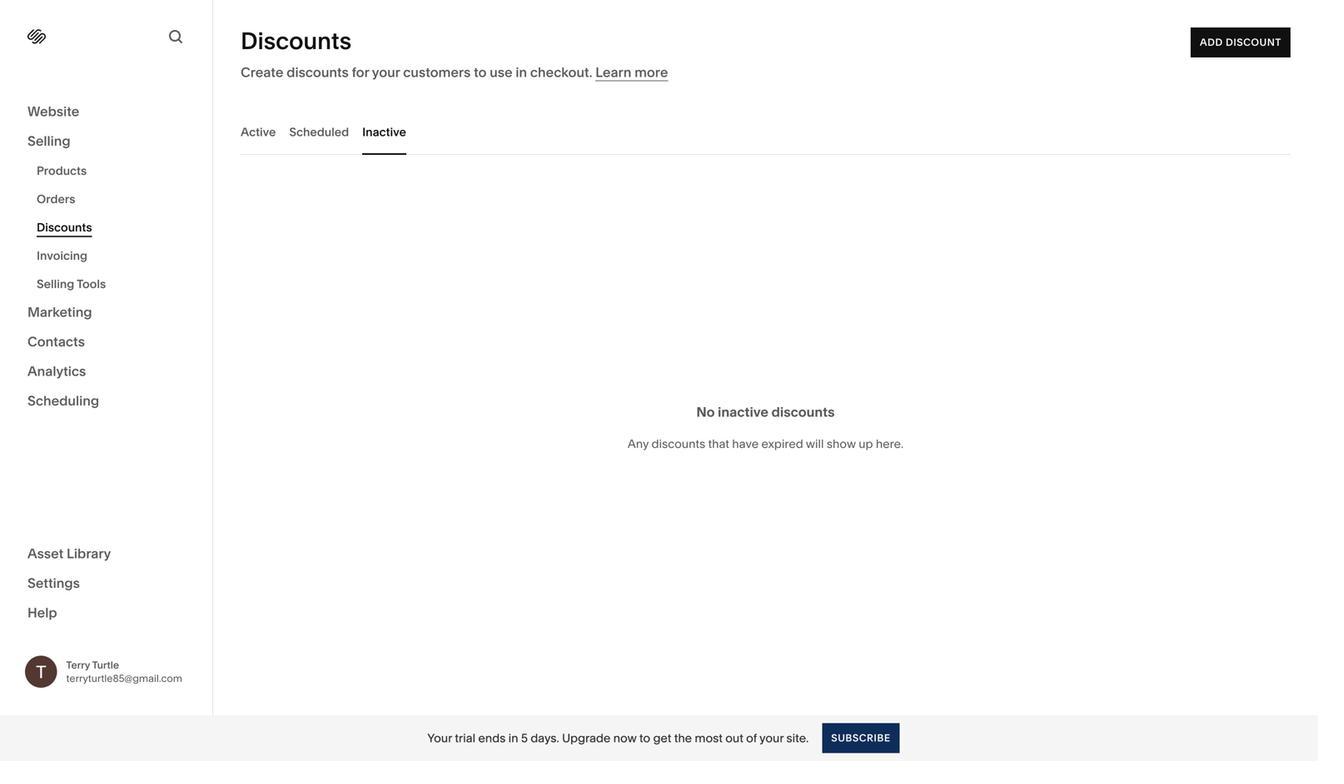 Task type: vqa. For each thing, say whether or not it's contained in the screenshot.
the Next
no



Task type: describe. For each thing, give the bounding box(es) containing it.
inactive
[[363, 125, 406, 139]]

products
[[37, 164, 87, 178]]

selling for selling
[[27, 133, 71, 149]]

1 horizontal spatial to
[[640, 731, 651, 746]]

products link
[[37, 157, 194, 185]]

tab list containing active
[[241, 109, 1291, 155]]

most
[[695, 731, 723, 746]]

website
[[27, 103, 79, 120]]

settings link
[[27, 574, 185, 594]]

turtle
[[92, 659, 119, 671]]

the
[[675, 731, 692, 746]]

no
[[697, 404, 715, 420]]

no inactive discounts
[[697, 404, 835, 420]]

analytics
[[27, 363, 86, 379]]

contacts
[[27, 334, 85, 350]]

terry
[[66, 659, 90, 671]]

create
[[241, 64, 284, 80]]

marketing link
[[27, 303, 185, 323]]

invoicing
[[37, 249, 87, 263]]

analytics link
[[27, 362, 185, 382]]

inactive button
[[363, 109, 406, 155]]

any discounts that have expired will show up here.
[[628, 437, 904, 451]]

discounts for have
[[652, 437, 706, 451]]

marketing
[[27, 304, 92, 320]]

help
[[27, 605, 57, 621]]

tools
[[77, 277, 106, 291]]

create discounts for your customers to use in checkout. learn more
[[241, 64, 669, 80]]

have
[[733, 437, 759, 451]]

expired
[[762, 437, 804, 451]]

customers
[[403, 64, 471, 80]]

1 vertical spatial discounts
[[772, 404, 835, 420]]

contacts link
[[27, 333, 185, 352]]

scheduling
[[27, 393, 99, 409]]

settings
[[27, 575, 80, 592]]

orders link
[[37, 185, 194, 213]]

0 vertical spatial your
[[372, 64, 400, 80]]

add discount button
[[1191, 27, 1291, 57]]

asset
[[27, 546, 64, 562]]

now
[[614, 731, 637, 746]]

checkout.
[[531, 64, 593, 80]]

of
[[747, 731, 757, 746]]

active
[[241, 125, 276, 139]]



Task type: locate. For each thing, give the bounding box(es) containing it.
0 horizontal spatial your
[[372, 64, 400, 80]]

2 vertical spatial discounts
[[652, 437, 706, 451]]

your trial ends in 5 days. upgrade now to get the most out of your site.
[[428, 731, 809, 746]]

0 vertical spatial in
[[516, 64, 527, 80]]

here.
[[876, 437, 904, 451]]

terryturtle85@gmail.com
[[66, 673, 182, 685]]

scheduling link
[[27, 392, 185, 412]]

1 horizontal spatial discounts
[[241, 27, 352, 55]]

discounts
[[241, 27, 352, 55], [37, 220, 92, 235]]

in left 5
[[509, 731, 519, 746]]

site.
[[787, 731, 809, 746]]

discounts link
[[37, 213, 194, 242]]

terry turtle terryturtle85@gmail.com
[[66, 659, 182, 685]]

discount
[[1226, 36, 1282, 48]]

learn
[[596, 64, 632, 80]]

0 vertical spatial selling
[[27, 133, 71, 149]]

for
[[352, 64, 369, 80]]

1 horizontal spatial discounts
[[652, 437, 706, 451]]

1 vertical spatial discounts
[[37, 220, 92, 235]]

0 vertical spatial discounts
[[241, 27, 352, 55]]

add
[[1200, 36, 1224, 48]]

your
[[428, 731, 452, 746]]

to left get at the bottom of page
[[640, 731, 651, 746]]

discounts up invoicing
[[37, 220, 92, 235]]

orders
[[37, 192, 75, 206]]

inactive
[[718, 404, 769, 420]]

learn more link
[[596, 64, 669, 81]]

1 horizontal spatial your
[[760, 731, 784, 746]]

discounts left for
[[287, 64, 349, 80]]

in
[[516, 64, 527, 80], [509, 731, 519, 746]]

1 vertical spatial your
[[760, 731, 784, 746]]

your
[[372, 64, 400, 80], [760, 731, 784, 746]]

0 vertical spatial discounts
[[287, 64, 349, 80]]

more
[[635, 64, 669, 80]]

get
[[654, 731, 672, 746]]

1 vertical spatial in
[[509, 731, 519, 746]]

1 vertical spatial selling
[[37, 277, 74, 291]]

discounts right any
[[652, 437, 706, 451]]

0 horizontal spatial discounts
[[287, 64, 349, 80]]

your right of
[[760, 731, 784, 746]]

asset library
[[27, 546, 111, 562]]

selling tools link
[[37, 270, 194, 298]]

discounts up will
[[772, 404, 835, 420]]

library
[[67, 546, 111, 562]]

0 horizontal spatial to
[[474, 64, 487, 80]]

to
[[474, 64, 487, 80], [640, 731, 651, 746]]

discounts for your
[[287, 64, 349, 80]]

your right for
[[372, 64, 400, 80]]

up
[[859, 437, 874, 451]]

show
[[827, 437, 856, 451]]

selling
[[27, 133, 71, 149], [37, 277, 74, 291]]

active button
[[241, 109, 276, 155]]

any
[[628, 437, 649, 451]]

website link
[[27, 102, 185, 122]]

use
[[490, 64, 513, 80]]

tab list
[[241, 109, 1291, 155]]

subscribe button
[[823, 724, 900, 754]]

scheduled button
[[289, 109, 349, 155]]

upgrade
[[562, 731, 611, 746]]

help link
[[27, 604, 57, 622]]

selling link
[[27, 132, 185, 152]]

asset library link
[[27, 545, 185, 564]]

that
[[709, 437, 730, 451]]

selling tools
[[37, 277, 106, 291]]

invoicing link
[[37, 242, 194, 270]]

2 horizontal spatial discounts
[[772, 404, 835, 420]]

to left use
[[474, 64, 487, 80]]

5
[[521, 731, 528, 746]]

ends
[[479, 731, 506, 746]]

add discount
[[1200, 36, 1282, 48]]

selling for selling tools
[[37, 277, 74, 291]]

days.
[[531, 731, 560, 746]]

out
[[726, 731, 744, 746]]

scheduled
[[289, 125, 349, 139]]

subscribe
[[832, 732, 891, 744]]

selling down website
[[27, 133, 71, 149]]

selling up marketing
[[37, 277, 74, 291]]

discounts up create
[[241, 27, 352, 55]]

1 vertical spatial to
[[640, 731, 651, 746]]

trial
[[455, 731, 476, 746]]

discounts
[[287, 64, 349, 80], [772, 404, 835, 420], [652, 437, 706, 451]]

in right use
[[516, 64, 527, 80]]

0 vertical spatial to
[[474, 64, 487, 80]]

will
[[806, 437, 824, 451]]

0 horizontal spatial discounts
[[37, 220, 92, 235]]



